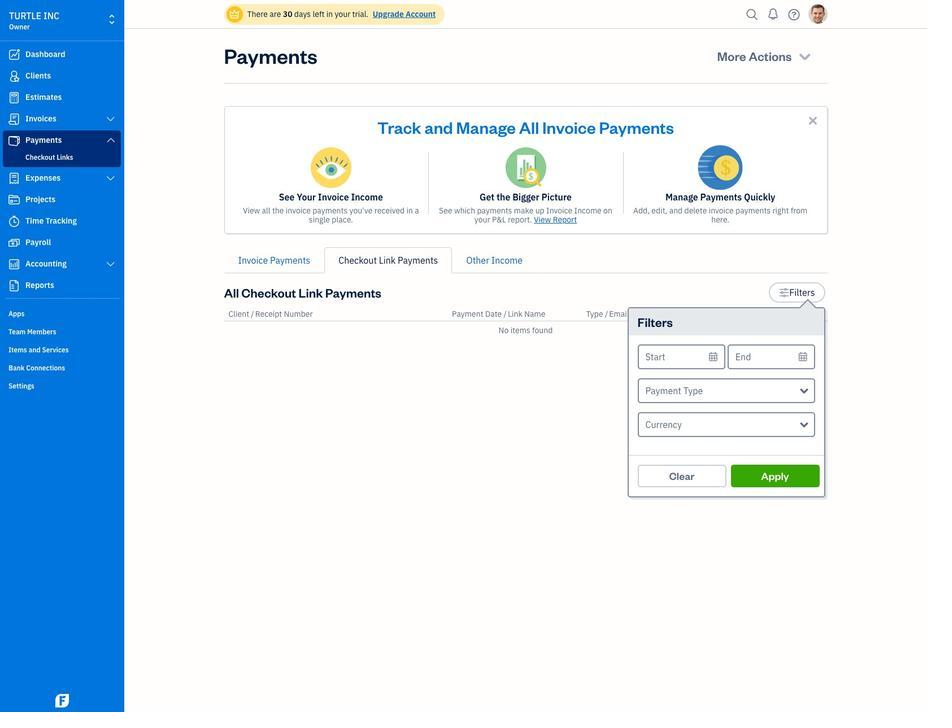 Task type: locate. For each thing, give the bounding box(es) containing it.
0 horizontal spatial checkout
[[25, 153, 55, 162]]

your
[[297, 192, 316, 203]]

0 horizontal spatial view
[[243, 206, 260, 216]]

filters
[[790, 287, 815, 298], [638, 314, 673, 330]]

1 horizontal spatial income
[[491, 255, 523, 266]]

see left which
[[439, 206, 452, 216]]

1 horizontal spatial checkout
[[241, 285, 296, 301]]

estimate image
[[7, 92, 21, 103]]

invoice right delete
[[709, 206, 734, 216]]

payments down your
[[313, 206, 348, 216]]

in right left
[[326, 9, 333, 19]]

and right items
[[29, 346, 40, 354]]

1 invoice from the left
[[286, 206, 311, 216]]

2 chevron large down image from the top
[[105, 174, 116, 183]]

dashboard image
[[7, 49, 21, 60]]

0 vertical spatial filters
[[790, 287, 815, 298]]

1 vertical spatial and
[[669, 206, 683, 216]]

1 vertical spatial see
[[439, 206, 452, 216]]

0 horizontal spatial payment
[[452, 309, 483, 319]]

all up client
[[224, 285, 239, 301]]

main element
[[0, 0, 153, 713]]

0 vertical spatial checkout
[[25, 153, 55, 162]]

quickly
[[744, 192, 776, 203]]

payment date / link name
[[452, 309, 546, 319]]

payments inside see which payments make up invoice income on your p&l report.
[[477, 206, 512, 216]]

/ left 'email'
[[605, 309, 608, 319]]

see inside see your invoice income view all the invoice payments you've received in a single place.
[[279, 192, 295, 203]]

0 horizontal spatial all
[[224, 285, 239, 301]]

payments inside manage payments quickly add, edit, and delete invoice payments right from here.
[[736, 206, 771, 216]]

payments inside manage payments quickly add, edit, and delete invoice payments right from here.
[[700, 192, 742, 203]]

see your invoice income image
[[311, 147, 351, 188]]

link
[[379, 255, 396, 266], [299, 285, 323, 301], [508, 309, 523, 319]]

members
[[27, 328, 56, 336]]

payment image
[[7, 135, 21, 146]]

2 vertical spatial income
[[491, 255, 523, 266]]

type left 'email'
[[586, 309, 603, 319]]

1 vertical spatial your
[[475, 215, 490, 225]]

dashboard
[[25, 49, 65, 59]]

0 horizontal spatial filters
[[638, 314, 673, 330]]

0 horizontal spatial invoice
[[286, 206, 311, 216]]

0 horizontal spatial manage
[[456, 116, 516, 138]]

days
[[294, 9, 311, 19]]

more actions
[[717, 48, 792, 64]]

3 payments from the left
[[736, 206, 771, 216]]

4 / from the left
[[796, 309, 799, 319]]

team
[[8, 328, 26, 336]]

payments
[[313, 206, 348, 216], [477, 206, 512, 216], [736, 206, 771, 216]]

2 vertical spatial checkout
[[241, 285, 296, 301]]

projects
[[25, 194, 56, 205]]

freshbooks image
[[53, 694, 71, 708]]

no items found
[[499, 325, 553, 336]]

connections
[[26, 364, 65, 372]]

see inside see which payments make up invoice income on your p&l report.
[[439, 206, 452, 216]]

/
[[251, 309, 254, 319], [504, 309, 507, 319], [605, 309, 608, 319], [796, 309, 799, 319]]

link up items on the right of the page
[[508, 309, 523, 319]]

see your invoice income view all the invoice payments you've received in a single place.
[[243, 192, 419, 225]]

checkout up expenses
[[25, 153, 55, 162]]

/ right date
[[504, 309, 507, 319]]

income inside see which payments make up invoice income on your p&l report.
[[574, 206, 602, 216]]

payments for income
[[313, 206, 348, 216]]

your left trial.
[[335, 9, 351, 19]]

in inside see your invoice income view all the invoice payments you've received in a single place.
[[407, 206, 413, 216]]

payroll link
[[3, 233, 121, 253]]

payment date button
[[452, 309, 502, 319]]

1 horizontal spatial and
[[425, 116, 453, 138]]

checkout down place.
[[339, 255, 377, 266]]

turtle
[[9, 10, 41, 21]]

link up number
[[299, 285, 323, 301]]

and inside main element
[[29, 346, 40, 354]]

0 horizontal spatial income
[[351, 192, 383, 203]]

apps
[[8, 310, 25, 318]]

see left your
[[279, 192, 295, 203]]

type down start date in mm/dd/yyyy format text box
[[684, 385, 703, 397]]

payment
[[452, 309, 483, 319], [646, 385, 681, 397]]

payment for payment date / link name
[[452, 309, 483, 319]]

client / receipt number
[[229, 309, 313, 319]]

2 payments from the left
[[477, 206, 512, 216]]

clients link
[[3, 66, 121, 86]]

the right get
[[497, 192, 510, 203]]

your
[[335, 9, 351, 19], [475, 215, 490, 225]]

1 horizontal spatial in
[[407, 206, 413, 216]]

settings image
[[779, 286, 790, 299]]

2 / from the left
[[504, 309, 507, 319]]

manage payments quickly image
[[698, 145, 743, 190]]

1 horizontal spatial see
[[439, 206, 452, 216]]

link down received
[[379, 255, 396, 266]]

track and manage all invoice payments
[[378, 116, 674, 138]]

services
[[42, 346, 69, 354]]

1 horizontal spatial all
[[519, 116, 539, 138]]

other income
[[466, 255, 523, 266]]

1 horizontal spatial invoice
[[709, 206, 734, 216]]

2 horizontal spatial payments
[[736, 206, 771, 216]]

filters up amount / status
[[790, 287, 815, 298]]

payroll
[[25, 237, 51, 248]]

chevron large down image up chevron large down icon in the top left of the page
[[105, 115, 116, 124]]

0 horizontal spatial and
[[29, 346, 40, 354]]

items and services link
[[3, 341, 121, 358]]

payments inside see your invoice income view all the invoice payments you've received in a single place.
[[313, 206, 348, 216]]

2 horizontal spatial and
[[669, 206, 683, 216]]

2 vertical spatial link
[[508, 309, 523, 319]]

payment inside field
[[646, 385, 681, 397]]

1 horizontal spatial filters
[[790, 287, 815, 298]]

amount
[[766, 309, 794, 319]]

3 chevron large down image from the top
[[105, 260, 116, 269]]

make
[[514, 206, 534, 216]]

1 horizontal spatial type
[[684, 385, 703, 397]]

payment left date
[[452, 309, 483, 319]]

invoice for your
[[286, 206, 311, 216]]

payments down get
[[477, 206, 512, 216]]

income
[[351, 192, 383, 203], [574, 206, 602, 216], [491, 255, 523, 266]]

settings link
[[3, 377, 121, 394]]

received
[[374, 206, 405, 216]]

0 horizontal spatial in
[[326, 9, 333, 19]]

reports
[[25, 280, 54, 290]]

amount button
[[766, 309, 794, 319]]

the right all at top
[[272, 206, 284, 216]]

and right edit,
[[669, 206, 683, 216]]

0 horizontal spatial your
[[335, 9, 351, 19]]

1 horizontal spatial link
[[379, 255, 396, 266]]

1 vertical spatial all
[[224, 285, 239, 301]]

chevron large down image up "reports" link
[[105, 260, 116, 269]]

0 vertical spatial the
[[497, 192, 510, 203]]

1 vertical spatial income
[[574, 206, 602, 216]]

and for services
[[29, 346, 40, 354]]

chevron large down image
[[105, 115, 116, 124], [105, 174, 116, 183], [105, 260, 116, 269]]

more
[[717, 48, 746, 64]]

the
[[497, 192, 510, 203], [272, 206, 284, 216]]

invoice inside see which payments make up invoice income on your p&l report.
[[546, 206, 573, 216]]

0 vertical spatial see
[[279, 192, 295, 203]]

all checkout link payments
[[224, 285, 381, 301]]

0 vertical spatial income
[[351, 192, 383, 203]]

manage payments quickly add, edit, and delete invoice payments right from here.
[[633, 192, 808, 225]]

3 / from the left
[[605, 309, 608, 319]]

0 horizontal spatial link
[[299, 285, 323, 301]]

1 horizontal spatial the
[[497, 192, 510, 203]]

checkout links link
[[5, 151, 119, 164]]

1 payments from the left
[[313, 206, 348, 216]]

1 horizontal spatial payment
[[646, 385, 681, 397]]

0 vertical spatial your
[[335, 9, 351, 19]]

1 vertical spatial in
[[407, 206, 413, 216]]

invoice for payments
[[709, 206, 734, 216]]

1 horizontal spatial your
[[475, 215, 490, 225]]

and for manage
[[425, 116, 453, 138]]

checkout for checkout link payments
[[339, 255, 377, 266]]

0 vertical spatial and
[[425, 116, 453, 138]]

edit,
[[652, 206, 668, 216]]

invoice inside manage payments quickly add, edit, and delete invoice payments right from here.
[[709, 206, 734, 216]]

there
[[247, 9, 268, 19]]

time tracking link
[[3, 211, 121, 232]]

turtle inc owner
[[9, 10, 59, 31]]

and inside manage payments quickly add, edit, and delete invoice payments right from here.
[[669, 206, 683, 216]]

1 vertical spatial chevron large down image
[[105, 174, 116, 183]]

go to help image
[[785, 6, 803, 23]]

in left a
[[407, 206, 413, 216]]

apply button
[[731, 465, 820, 488]]

your left the p&l
[[475, 215, 490, 225]]

client image
[[7, 71, 21, 82]]

income up you've
[[351, 192, 383, 203]]

0 horizontal spatial see
[[279, 192, 295, 203]]

2 invoice from the left
[[709, 206, 734, 216]]

get the bigger picture image
[[505, 147, 546, 188]]

checkout inside checkout link payments link
[[339, 255, 377, 266]]

you've
[[350, 206, 373, 216]]

money image
[[7, 237, 21, 249]]

checkout link payments
[[339, 255, 438, 266]]

0 vertical spatial type
[[586, 309, 603, 319]]

1 horizontal spatial payments
[[477, 206, 512, 216]]

place.
[[332, 215, 353, 225]]

invoice inside see your invoice income view all the invoice payments you've received in a single place.
[[286, 206, 311, 216]]

see for which
[[439, 206, 452, 216]]

name
[[524, 309, 546, 319]]

receipt
[[255, 309, 282, 319]]

0 horizontal spatial the
[[272, 206, 284, 216]]

type inside field
[[684, 385, 703, 397]]

p&l
[[492, 215, 506, 225]]

1 vertical spatial manage
[[666, 192, 698, 203]]

0 vertical spatial payment
[[452, 309, 483, 319]]

1 / from the left
[[251, 309, 254, 319]]

/ for type
[[605, 309, 608, 319]]

payments down quickly
[[736, 206, 771, 216]]

1 vertical spatial payment
[[646, 385, 681, 397]]

/ left status
[[796, 309, 799, 319]]

0 horizontal spatial type
[[586, 309, 603, 319]]

checkout
[[25, 153, 55, 162], [339, 255, 377, 266], [241, 285, 296, 301]]

get the bigger picture
[[480, 192, 572, 203]]

0 vertical spatial link
[[379, 255, 396, 266]]

income right 'other'
[[491, 255, 523, 266]]

2 horizontal spatial link
[[508, 309, 523, 319]]

all up get the bigger picture
[[519, 116, 539, 138]]

chart image
[[7, 259, 21, 270]]

get
[[480, 192, 495, 203]]

in
[[326, 9, 333, 19], [407, 206, 413, 216]]

income left on on the top right of page
[[574, 206, 602, 216]]

/ right client
[[251, 309, 254, 319]]

checkout inside checkout links link
[[25, 153, 55, 162]]

0 vertical spatial chevron large down image
[[105, 115, 116, 124]]

1 vertical spatial type
[[684, 385, 703, 397]]

2 vertical spatial and
[[29, 346, 40, 354]]

a
[[415, 206, 419, 216]]

other
[[466, 255, 489, 266]]

2 vertical spatial chevron large down image
[[105, 260, 116, 269]]

delete
[[685, 206, 707, 216]]

invoice down your
[[286, 206, 311, 216]]

payment type
[[646, 385, 703, 397]]

which
[[454, 206, 475, 216]]

and right the 'track'
[[425, 116, 453, 138]]

Payment Type field
[[638, 379, 815, 403]]

manage inside manage payments quickly add, edit, and delete invoice payments right from here.
[[666, 192, 698, 203]]

0 horizontal spatial payments
[[313, 206, 348, 216]]

1 chevron large down image from the top
[[105, 115, 116, 124]]

filters right 'email'
[[638, 314, 673, 330]]

1 vertical spatial checkout
[[339, 255, 377, 266]]

manage
[[456, 116, 516, 138], [666, 192, 698, 203]]

2 horizontal spatial checkout
[[339, 255, 377, 266]]

payments for add,
[[736, 206, 771, 216]]

view right make
[[534, 215, 551, 225]]

invoice payments
[[238, 255, 310, 266]]

payment up currency
[[646, 385, 681, 397]]

are
[[270, 9, 281, 19]]

invoice inside see your invoice income view all the invoice payments you've received in a single place.
[[318, 192, 349, 203]]

1 vertical spatial the
[[272, 206, 284, 216]]

expenses
[[25, 173, 61, 183]]

checkout up receipt
[[241, 285, 296, 301]]

1 horizontal spatial manage
[[666, 192, 698, 203]]

payments inside payments link
[[25, 135, 62, 145]]

dashboard link
[[3, 45, 121, 65]]

timer image
[[7, 216, 21, 227]]

2 horizontal spatial income
[[574, 206, 602, 216]]

End date in MM/DD/YYYY format text field
[[728, 345, 815, 370]]

your inside see which payments make up invoice income on your p&l report.
[[475, 215, 490, 225]]

chevron large down image down chevron large down icon in the top left of the page
[[105, 174, 116, 183]]

view left all at top
[[243, 206, 260, 216]]



Task type: vqa. For each thing, say whether or not it's contained in the screenshot.
THE ENGLISH at bottom
no



Task type: describe. For each thing, give the bounding box(es) containing it.
estimates
[[25, 92, 62, 102]]

1 vertical spatial link
[[299, 285, 323, 301]]

all
[[262, 206, 270, 216]]

more actions button
[[707, 42, 823, 70]]

up
[[536, 206, 545, 216]]

/ for amount
[[796, 309, 799, 319]]

income inside see your invoice income view all the invoice payments you've received in a single place.
[[351, 192, 383, 203]]

view inside see your invoice income view all the invoice payments you've received in a single place.
[[243, 206, 260, 216]]

team members
[[8, 328, 56, 336]]

30
[[283, 9, 292, 19]]

tracking
[[46, 216, 77, 226]]

payments inside invoice payments link
[[270, 255, 310, 266]]

bank connections
[[8, 364, 65, 372]]

payments inside checkout link payments link
[[398, 255, 438, 266]]

1 vertical spatial filters
[[638, 314, 673, 330]]

invoices link
[[3, 109, 121, 129]]

chevron large down image for expenses
[[105, 174, 116, 183]]

bank
[[8, 364, 25, 372]]

items
[[511, 325, 530, 336]]

bank connections link
[[3, 359, 121, 376]]

apps link
[[3, 305, 121, 322]]

invoice inside invoice payments link
[[238, 255, 268, 266]]

single
[[309, 215, 330, 225]]

notifications image
[[764, 3, 782, 25]]

invoices
[[25, 114, 56, 124]]

chevron large down image for accounting
[[105, 260, 116, 269]]

filters inside filters dropdown button
[[790, 287, 815, 298]]

Currency field
[[638, 413, 815, 437]]

checkout links
[[25, 153, 73, 162]]

crown image
[[229, 8, 240, 20]]

picture
[[542, 192, 572, 203]]

accounting
[[25, 259, 67, 269]]

bigger
[[513, 192, 540, 203]]

type / email
[[586, 309, 629, 319]]

income inside other income link
[[491, 255, 523, 266]]

items and services
[[8, 346, 69, 354]]

see for your
[[279, 192, 295, 203]]

amount / status
[[766, 309, 823, 319]]

upgrade
[[373, 9, 404, 19]]

report image
[[7, 280, 21, 292]]

inc
[[44, 10, 59, 21]]

1 horizontal spatial view
[[534, 215, 551, 225]]

payments link
[[3, 131, 121, 151]]

chevron large down image for invoices
[[105, 115, 116, 124]]

Start date in MM/DD/YYYY format text field
[[638, 345, 725, 370]]

0 vertical spatial in
[[326, 9, 333, 19]]

items
[[8, 346, 27, 354]]

apply
[[761, 470, 789, 483]]

view report
[[534, 215, 577, 225]]

/ for client
[[251, 309, 254, 319]]

account
[[406, 9, 436, 19]]

0 vertical spatial all
[[519, 116, 539, 138]]

report
[[553, 215, 577, 225]]

owner
[[9, 23, 30, 31]]

time
[[25, 216, 44, 226]]

reports link
[[3, 276, 121, 296]]

status
[[800, 309, 823, 319]]

report.
[[508, 215, 532, 225]]

expense image
[[7, 173, 21, 184]]

found
[[532, 325, 553, 336]]

invoice payments link
[[224, 248, 325, 273]]

from
[[791, 206, 808, 216]]

clear button
[[638, 465, 726, 488]]

other income link
[[452, 248, 537, 273]]

clear
[[669, 470, 695, 483]]

payment for payment type
[[646, 385, 681, 397]]

there are 30 days left in your trial. upgrade account
[[247, 9, 436, 19]]

search image
[[743, 6, 761, 23]]

actions
[[749, 48, 792, 64]]

project image
[[7, 194, 21, 206]]

invoice image
[[7, 114, 21, 125]]

settings
[[8, 382, 34, 390]]

currency
[[646, 419, 682, 431]]

chevrondown image
[[797, 48, 813, 64]]

upgrade account link
[[371, 9, 436, 19]]

email
[[609, 309, 629, 319]]

time tracking
[[25, 216, 77, 226]]

left
[[313, 9, 325, 19]]

chevron large down image
[[105, 136, 116, 145]]

checkout link payments link
[[325, 248, 452, 273]]

the inside see your invoice income view all the invoice payments you've received in a single place.
[[272, 206, 284, 216]]

see which payments make up invoice income on your p&l report.
[[439, 206, 612, 225]]

close image
[[807, 114, 820, 127]]

0 vertical spatial manage
[[456, 116, 516, 138]]

no
[[499, 325, 509, 336]]

date
[[485, 309, 502, 319]]

projects link
[[3, 190, 121, 210]]

here.
[[712, 215, 730, 225]]

filters button
[[769, 283, 825, 303]]

checkout for checkout links
[[25, 153, 55, 162]]

add,
[[633, 206, 650, 216]]

number
[[284, 309, 313, 319]]

client
[[229, 309, 249, 319]]

team members link
[[3, 323, 121, 340]]

on
[[604, 206, 612, 216]]

expenses link
[[3, 168, 121, 189]]

trial.
[[352, 9, 369, 19]]



